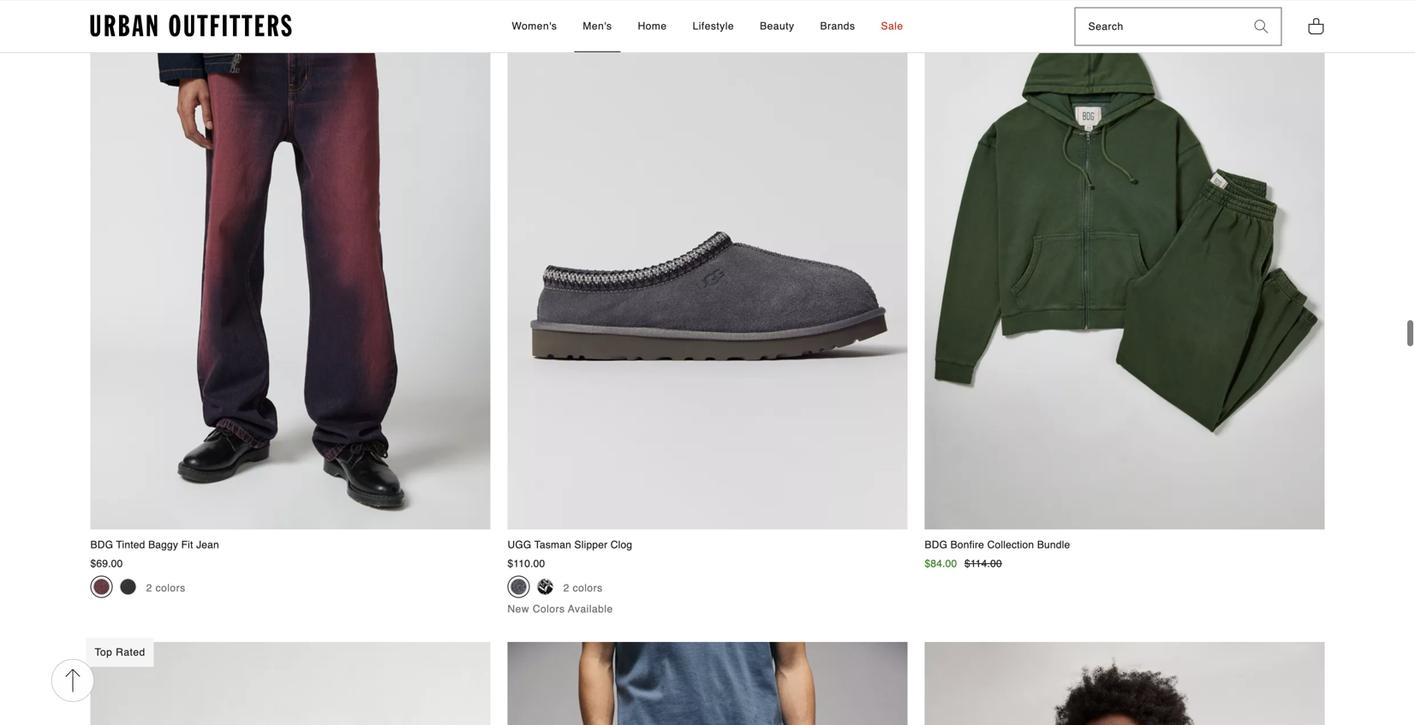Task type: describe. For each thing, give the bounding box(es) containing it.
women's
[[512, 20, 557, 32]]

sale link
[[873, 1, 912, 52]]

$84.00 $114.00
[[925, 558, 1002, 570]]

purple image
[[93, 579, 110, 596]]

ugg
[[508, 539, 532, 551]]

new colors available
[[508, 603, 613, 615]]

original price: $114.00 element
[[965, 558, 1002, 570]]

ugg tasman slipper clog image
[[508, 0, 908, 530]]

bdg bonfire collection bundle
[[925, 539, 1070, 551]]

brands
[[820, 20, 855, 32]]

$69.00
[[90, 558, 123, 570]]

colors for slipper
[[573, 583, 603, 595]]

lifestyle
[[693, 20, 734, 32]]

bdg tinted baggy fit jean link
[[90, 0, 490, 553]]

top rated link
[[86, 638, 490, 726]]

ugg tasman slipper clog link
[[508, 0, 908, 553]]

$114.00
[[965, 558, 1002, 570]]

bundle
[[1037, 539, 1070, 551]]

colors for baggy
[[156, 583, 186, 595]]

tinted
[[116, 539, 145, 551]]

home link
[[629, 1, 676, 52]]

beauty
[[760, 20, 795, 32]]

fit
[[181, 539, 193, 551]]

new
[[508, 603, 529, 615]]

2 colors for baggy
[[146, 583, 186, 595]]

bdg bonfire collection bundle link
[[925, 0, 1325, 553]]

black image
[[537, 579, 554, 596]]

search image
[[1255, 20, 1268, 34]]

bonfire
[[951, 539, 984, 551]]

lifestyle link
[[684, 1, 743, 52]]

2 for $69.00
[[146, 583, 152, 595]]

$84.00
[[925, 558, 957, 570]]

women's link
[[503, 1, 566, 52]]

my shopping bag image
[[1308, 16, 1325, 35]]

bdg for bdg bonfire collection bundle
[[925, 539, 948, 551]]



Task type: vqa. For each thing, say whether or not it's contained in the screenshot.
Grey icon at the bottom left
yes



Task type: locate. For each thing, give the bounding box(es) containing it.
0 horizontal spatial 2
[[146, 583, 152, 595]]

available
[[568, 603, 613, 615]]

2 2 colors from the left
[[563, 583, 603, 595]]

2 2 from the left
[[563, 583, 569, 595]]

1 horizontal spatial bdg
[[925, 539, 948, 551]]

Search text field
[[1076, 8, 1242, 45]]

2 right dark grey image
[[146, 583, 152, 595]]

ugg tasman slipper clog
[[508, 539, 633, 551]]

men's
[[583, 20, 612, 32]]

grey image
[[510, 579, 527, 596]]

2 bdg from the left
[[925, 539, 948, 551]]

1 2 colors from the left
[[146, 583, 186, 595]]

colors right dark grey image
[[156, 583, 186, 595]]

2 for $110.00
[[563, 583, 569, 595]]

slipper
[[574, 539, 608, 551]]

jean
[[196, 539, 219, 551]]

1 colors from the left
[[156, 583, 186, 595]]

standard cloth free throw hoodie sweatshirt image
[[90, 643, 490, 726]]

clog
[[611, 539, 633, 551]]

sale
[[881, 20, 903, 32]]

main navigation element
[[358, 1, 1058, 52]]

bdg for bdg tinted baggy fit jean
[[90, 539, 113, 551]]

bdg straight fit utility work pant image
[[508, 643, 908, 726]]

tasman
[[534, 539, 571, 551]]

collection
[[987, 539, 1034, 551]]

2 colors from the left
[[573, 583, 603, 595]]

colors
[[156, 583, 186, 595], [573, 583, 603, 595]]

bdg
[[90, 539, 113, 551], [925, 539, 948, 551]]

2 colors right dark grey image
[[146, 583, 186, 595]]

top rated
[[95, 647, 145, 659]]

bdg inside bdg bonfire collection bundle link
[[925, 539, 948, 551]]

2 colors for slipper
[[563, 583, 603, 595]]

bdg up the $69.00
[[90, 539, 113, 551]]

baggy
[[148, 539, 178, 551]]

1 bdg from the left
[[90, 539, 113, 551]]

bdg bonfire collection bundle image
[[925, 0, 1325, 530]]

0 horizontal spatial colors
[[156, 583, 186, 595]]

sale price: $84.00 element
[[925, 558, 957, 570]]

1 horizontal spatial 2 colors
[[563, 583, 603, 595]]

dark grey image
[[120, 579, 137, 596]]

original price: $110.00 element
[[508, 558, 545, 570]]

$110.00
[[508, 558, 545, 570]]

men's link
[[574, 1, 621, 52]]

original price: $69.00 element
[[90, 558, 123, 570]]

brands link
[[812, 1, 864, 52]]

iets frans… embroidered logo hoodie sweatshirt image
[[925, 643, 1325, 726]]

2
[[146, 583, 152, 595], [563, 583, 569, 595]]

bdg tinted baggy fit jean image
[[90, 0, 490, 530]]

2 colors up available
[[563, 583, 603, 595]]

colors up available
[[573, 583, 603, 595]]

1 horizontal spatial 2
[[563, 583, 569, 595]]

1 horizontal spatial colors
[[573, 583, 603, 595]]

top
[[95, 647, 113, 659]]

0 horizontal spatial 2 colors
[[146, 583, 186, 595]]

1 2 from the left
[[146, 583, 152, 595]]

bdg up $84.00 at the bottom right of the page
[[925, 539, 948, 551]]

0 horizontal spatial bdg
[[90, 539, 113, 551]]

None search field
[[1076, 8, 1242, 45]]

beauty link
[[751, 1, 803, 52]]

bdg tinted baggy fit jean
[[90, 539, 219, 551]]

urban outfitters image
[[90, 15, 292, 37]]

bdg inside bdg tinted baggy fit jean link
[[90, 539, 113, 551]]

colors
[[533, 603, 565, 615]]

home
[[638, 20, 667, 32]]

2 colors
[[146, 583, 186, 595], [563, 583, 603, 595]]

2 right black icon
[[563, 583, 569, 595]]

rated
[[116, 647, 145, 659]]



